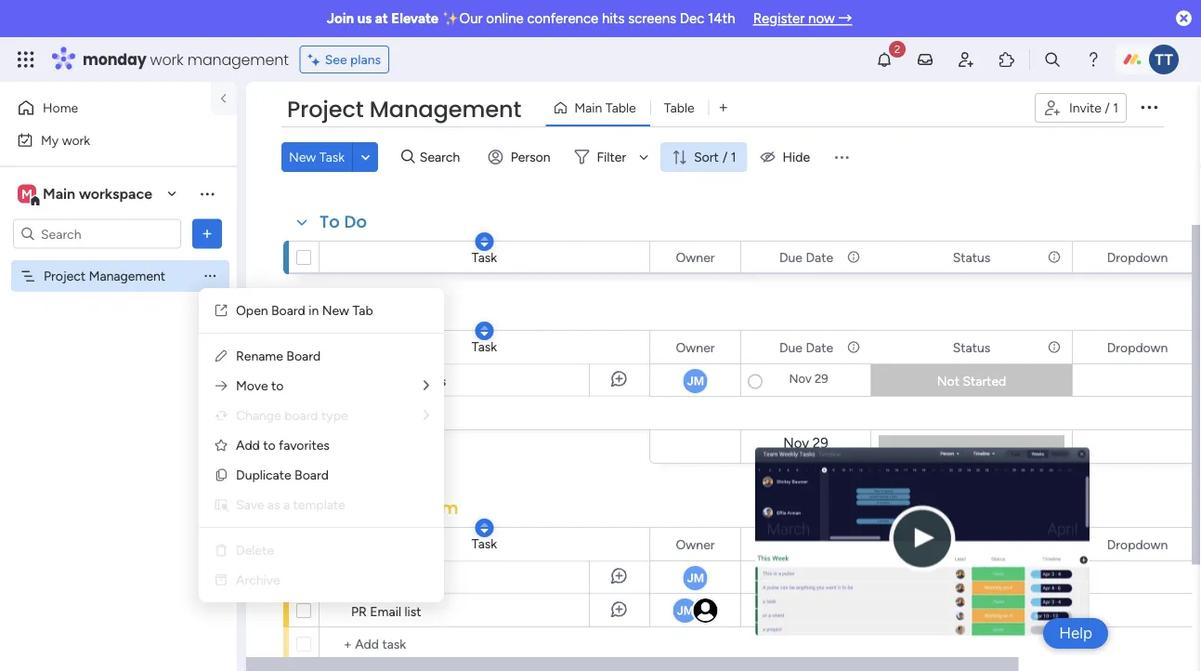 Task type: vqa. For each thing, say whether or not it's contained in the screenshot.
"1" icon on the top
no



Task type: locate. For each thing, give the bounding box(es) containing it.
now
[[809, 10, 835, 27]]

home
[[43, 100, 78, 116]]

0 vertical spatial not started
[[938, 373, 1007, 389]]

invite members image
[[957, 50, 976, 69]]

dec
[[680, 10, 705, 27]]

0 vertical spatial list arrow image
[[424, 379, 429, 392]]

1 vertical spatial board
[[287, 348, 321, 364]]

0 horizontal spatial project management
[[44, 268, 166, 284]]

0 vertical spatial status field
[[949, 247, 996, 267]]

nov up nov 29 earliest
[[790, 371, 812, 386]]

0 horizontal spatial main
[[43, 185, 75, 203]]

save as a template
[[236, 497, 346, 513]]

0 horizontal spatial work
[[62, 132, 90, 148]]

due date for completed
[[780, 339, 834, 355]]

1 started from the top
[[963, 373, 1007, 389]]

m
[[21, 186, 32, 202]]

sort
[[694, 149, 719, 165]]

0 horizontal spatial table
[[606, 100, 637, 116]]

1 vertical spatial work
[[62, 132, 90, 148]]

2 started from the top
[[963, 570, 1007, 586]]

main inside button
[[575, 100, 603, 116]]

list arrow image for move to
[[424, 379, 429, 392]]

0 horizontal spatial project
[[44, 268, 86, 284]]

list arrow image right new
[[424, 379, 429, 392]]

1 vertical spatial 1
[[731, 149, 737, 165]]

1 vertical spatial due date
[[780, 339, 834, 355]]

register now → link
[[754, 10, 853, 27]]

nov inside nov 29 earliest
[[784, 434, 810, 451]]

Search field
[[415, 144, 471, 170]]

Marketing Team field
[[315, 496, 464, 521]]

2 vertical spatial due date
[[780, 536, 834, 552]]

change board type menu item
[[214, 404, 429, 427]]

project management list box
[[0, 257, 237, 543]]

work right my
[[62, 132, 90, 148]]

2 status from the top
[[953, 339, 991, 355]]

owner for 2nd owner field from the top
[[676, 339, 715, 355]]

2 due date field from the top
[[775, 337, 839, 357]]

1 status from the top
[[953, 249, 991, 265]]

1 vertical spatial status field
[[949, 337, 996, 357]]

join us at elevate ✨ our online conference hits screens dec 14th
[[327, 10, 736, 27]]

board down favorites at the left bottom of the page
[[295, 467, 329, 483]]

1 vertical spatial dropdown
[[1108, 339, 1169, 355]]

0 vertical spatial to
[[271, 378, 284, 394]]

1 vertical spatial sort desc image
[[481, 521, 488, 534]]

2 vertical spatial date
[[806, 536, 834, 552]]

2 due date from the top
[[780, 339, 834, 355]]

2 list arrow image from the top
[[424, 409, 429, 422]]

hide button
[[753, 142, 822, 172]]

0 vertical spatial date
[[806, 249, 834, 265]]

1 horizontal spatial project management
[[287, 94, 522, 125]]

change board type image
[[214, 408, 229, 423]]

1 vertical spatial to
[[263, 437, 276, 453]]

1 right invite
[[1114, 100, 1119, 116]]

oct
[[786, 237, 810, 254]]

work inside button
[[62, 132, 90, 148]]

earliest inside oct 31 earliest
[[788, 250, 824, 263]]

options image
[[1139, 96, 1161, 118]]

rename board image
[[214, 349, 229, 363]]

1 vertical spatial list arrow image
[[424, 409, 429, 422]]

0 vertical spatial due
[[780, 249, 803, 265]]

2 earliest from the top
[[788, 447, 824, 460]]

Status field
[[949, 247, 996, 267], [949, 337, 996, 357], [949, 534, 996, 554]]

2 vertical spatial dropdown field
[[1103, 534, 1173, 554]]

2 table from the left
[[664, 100, 695, 116]]

1 vertical spatial earliest
[[788, 447, 824, 460]]

/ inside button
[[1106, 100, 1111, 116]]

save as a template menu item
[[214, 494, 429, 516]]

not started
[[938, 373, 1007, 389], [938, 570, 1007, 586], [938, 603, 1007, 619]]

/ right invite
[[1106, 100, 1111, 116]]

3 owner field from the top
[[672, 534, 720, 554]]

1 right sort
[[731, 149, 737, 165]]

duplicate
[[236, 467, 292, 483]]

0 vertical spatial /
[[1106, 100, 1111, 116]]

project down search in workspace "field" on the left of page
[[44, 268, 86, 284]]

inbox image
[[917, 50, 935, 69]]

project up new task button
[[287, 94, 364, 125]]

0 vertical spatial dropdown field
[[1103, 247, 1173, 267]]

to for move
[[271, 378, 284, 394]]

date
[[806, 249, 834, 265], [806, 339, 834, 355], [806, 536, 834, 552]]

delete
[[236, 542, 274, 558]]

Owner field
[[672, 247, 720, 267], [672, 337, 720, 357], [672, 534, 720, 554]]

0 horizontal spatial management
[[89, 268, 166, 284]]

3 status from the top
[[953, 536, 991, 552]]

column information image for completed due date field
[[847, 340, 862, 355]]

1 vertical spatial project
[[44, 268, 86, 284]]

2 vertical spatial due
[[780, 536, 803, 552]]

move
[[236, 378, 268, 394]]

main up filter popup button
[[575, 100, 603, 116]]

Due Date field
[[775, 247, 839, 267], [775, 337, 839, 357], [775, 534, 839, 554]]

3 started from the top
[[963, 603, 1007, 619]]

earliest
[[788, 250, 824, 263], [788, 447, 824, 460]]

2 vertical spatial not
[[938, 603, 960, 619]]

earliest inside nov 29 earliest
[[788, 447, 824, 460]]

0 vertical spatial main
[[575, 100, 603, 116]]

1 vertical spatial status
[[953, 339, 991, 355]]

/
[[1106, 100, 1111, 116], [723, 149, 728, 165]]

2 not started from the top
[[938, 570, 1007, 586]]

column information image
[[1048, 537, 1062, 552]]

1 vertical spatial project management
[[44, 268, 166, 284]]

1 for invite / 1
[[1114, 100, 1119, 116]]

screens
[[628, 10, 677, 27]]

new left angle down image
[[289, 149, 316, 165]]

3 due date field from the top
[[775, 534, 839, 554]]

1 vertical spatial /
[[723, 149, 728, 165]]

2 vertical spatial started
[[963, 603, 1007, 619]]

29
[[815, 371, 829, 386], [813, 434, 829, 451]]

project management up v2 search image
[[287, 94, 522, 125]]

1 earliest from the top
[[788, 250, 824, 263]]

2 due from the top
[[780, 339, 803, 355]]

hire
[[351, 373, 376, 389]]

1 inside button
[[1114, 100, 1119, 116]]

task inside new task button
[[319, 149, 345, 165]]

delete menu item
[[214, 539, 429, 561]]

join
[[327, 10, 354, 27]]

favorites
[[279, 437, 330, 453]]

table up filter
[[606, 100, 637, 116]]

column information image for 2nd status field from the bottom of the page
[[1048, 340, 1062, 355]]

new
[[289, 149, 316, 165], [322, 303, 350, 318]]

Project Management field
[[283, 94, 526, 125]]

status for marketing team
[[953, 536, 991, 552]]

workspace selection element
[[18, 183, 155, 207]]

0 vertical spatial owner
[[676, 249, 715, 265]]

1 status field from the top
[[949, 247, 996, 267]]

1 vertical spatial started
[[963, 570, 1007, 586]]

1 list arrow image from the top
[[424, 379, 429, 392]]

main
[[575, 100, 603, 116], [43, 185, 75, 203]]

work for monday
[[150, 49, 184, 70]]

board right rename
[[287, 348, 321, 364]]

29 up nov 29 earliest
[[815, 371, 829, 386]]

1
[[1114, 100, 1119, 116], [731, 149, 737, 165]]

1 date from the top
[[806, 249, 834, 265]]

to for add
[[263, 437, 276, 453]]

management
[[370, 94, 522, 125], [89, 268, 166, 284]]

main inside workspace selection element
[[43, 185, 75, 203]]

0 vertical spatial status
[[953, 249, 991, 265]]

1 vertical spatial main
[[43, 185, 75, 203]]

due date
[[780, 249, 834, 265], [780, 339, 834, 355], [780, 536, 834, 552]]

3 dropdown from the top
[[1108, 536, 1169, 552]]

table left the add view image
[[664, 100, 695, 116]]

main table
[[575, 100, 637, 116]]

rename
[[236, 348, 283, 364]]

0 horizontal spatial new
[[289, 149, 316, 165]]

owner
[[676, 249, 715, 265], [676, 339, 715, 355], [676, 536, 715, 552]]

board left in
[[271, 303, 306, 318]]

add to favorites image
[[214, 438, 229, 453]]

main right workspace icon
[[43, 185, 75, 203]]

main workspace
[[43, 185, 152, 203]]

+ Add task text field
[[329, 402, 641, 425]]

2 owner from the top
[[676, 339, 715, 355]]

project management
[[287, 94, 522, 125], [44, 268, 166, 284]]

archive menu item
[[214, 569, 429, 591]]

1 horizontal spatial project
[[287, 94, 364, 125]]

option
[[0, 259, 237, 263]]

1 horizontal spatial /
[[1106, 100, 1111, 116]]

1 due date field from the top
[[775, 247, 839, 267]]

1 due date from the top
[[780, 249, 834, 265]]

management up search field
[[370, 94, 522, 125]]

sort desc image
[[481, 324, 488, 337], [481, 521, 488, 534]]

1 owner from the top
[[676, 249, 715, 265]]

my work button
[[11, 125, 200, 155]]

0 vertical spatial project management
[[287, 94, 522, 125]]

0 vertical spatial 29
[[815, 371, 829, 386]]

1 horizontal spatial management
[[370, 94, 522, 125]]

1 vertical spatial owner field
[[672, 337, 720, 357]]

work
[[150, 49, 184, 70], [62, 132, 90, 148]]

29 for nov 29
[[815, 371, 829, 386]]

2 vertical spatial due date field
[[775, 534, 839, 554]]

new task
[[289, 149, 345, 165]]

project management down search in workspace "field" on the left of page
[[44, 268, 166, 284]]

1 vertical spatial dropdown field
[[1103, 337, 1173, 357]]

3 status field from the top
[[949, 534, 996, 554]]

/ right sort
[[723, 149, 728, 165]]

3 owner from the top
[[676, 536, 715, 552]]

1 horizontal spatial work
[[150, 49, 184, 70]]

0 vertical spatial started
[[963, 373, 1007, 389]]

1 vertical spatial owner
[[676, 339, 715, 355]]

0 vertical spatial board
[[271, 303, 306, 318]]

1 table from the left
[[606, 100, 637, 116]]

1 vertical spatial due date field
[[775, 337, 839, 357]]

2 vertical spatial not started
[[938, 603, 1007, 619]]

2 vertical spatial status field
[[949, 534, 996, 554]]

table
[[606, 100, 637, 116], [664, 100, 695, 116]]

table inside button
[[664, 100, 695, 116]]

0 vertical spatial 1
[[1114, 100, 1119, 116]]

2 vertical spatial board
[[295, 467, 329, 483]]

project management inside field
[[287, 94, 522, 125]]

3 due date from the top
[[780, 536, 834, 552]]

nov down nov 29 on the bottom
[[784, 434, 810, 451]]

0 vertical spatial project
[[287, 94, 364, 125]]

duplicate board image
[[214, 468, 229, 482]]

0 vertical spatial due date field
[[775, 247, 839, 267]]

1 horizontal spatial table
[[664, 100, 695, 116]]

1 vertical spatial not started
[[938, 570, 1007, 586]]

1 vertical spatial 29
[[813, 434, 829, 451]]

column information image
[[847, 250, 862, 264], [1048, 250, 1062, 264], [847, 340, 862, 355], [1048, 340, 1062, 355], [847, 537, 862, 552]]

add to favorites
[[236, 437, 330, 453]]

1 horizontal spatial main
[[575, 100, 603, 116]]

to right add
[[263, 437, 276, 453]]

0 vertical spatial work
[[150, 49, 184, 70]]

1 dropdown field from the top
[[1103, 247, 1173, 267]]

/ for invite
[[1106, 100, 1111, 116]]

2 vertical spatial dropdown
[[1108, 536, 1169, 552]]

dropdown
[[1108, 249, 1169, 265], [1108, 339, 1169, 355], [1108, 536, 1169, 552]]

0 vertical spatial earliest
[[788, 250, 824, 263]]

to right move
[[271, 378, 284, 394]]

nov 29
[[790, 371, 829, 386]]

1 vertical spatial management
[[89, 268, 166, 284]]

1 horizontal spatial 1
[[1114, 100, 1119, 116]]

duplicate board
[[236, 467, 329, 483]]

monday
[[83, 49, 146, 70]]

0 vertical spatial nov
[[790, 371, 812, 386]]

0 vertical spatial management
[[370, 94, 522, 125]]

workspace options image
[[198, 184, 217, 203]]

project
[[287, 94, 364, 125], [44, 268, 86, 284]]

3 dropdown field from the top
[[1103, 534, 1173, 554]]

2 vertical spatial status
[[953, 536, 991, 552]]

3 date from the top
[[806, 536, 834, 552]]

list
[[405, 603, 422, 619]]

hire new interns
[[351, 373, 446, 389]]

project inside list box
[[44, 268, 86, 284]]

board
[[271, 303, 306, 318], [287, 348, 321, 364], [295, 467, 329, 483]]

0 vertical spatial sort desc image
[[481, 324, 488, 337]]

work right monday
[[150, 49, 184, 70]]

board for open
[[271, 303, 306, 318]]

0 vertical spatial dropdown
[[1108, 249, 1169, 265]]

0 vertical spatial owner field
[[672, 247, 720, 267]]

✨
[[442, 10, 456, 27]]

task for sort desc icon
[[472, 250, 497, 265]]

arrow down image
[[633, 146, 655, 168]]

my work
[[41, 132, 90, 148]]

Dropdown field
[[1103, 247, 1173, 267], [1103, 337, 1173, 357], [1103, 534, 1173, 554]]

list arrow image down interns
[[424, 409, 429, 422]]

1 horizontal spatial new
[[322, 303, 350, 318]]

1 vertical spatial not
[[938, 570, 960, 586]]

0 vertical spatial due date
[[780, 249, 834, 265]]

1 dropdown from the top
[[1108, 249, 1169, 265]]

3 due from the top
[[780, 536, 803, 552]]

0 horizontal spatial /
[[723, 149, 728, 165]]

move to image
[[214, 378, 229, 393]]

29 inside nov 29 earliest
[[813, 434, 829, 451]]

in
[[309, 303, 319, 318]]

2 dropdown field from the top
[[1103, 337, 1173, 357]]

status for to do
[[953, 249, 991, 265]]

list arrow image
[[424, 379, 429, 392], [424, 409, 429, 422]]

0 vertical spatial not
[[938, 373, 960, 389]]

invite / 1
[[1070, 100, 1119, 116]]

to do
[[320, 210, 367, 234]]

2 date from the top
[[806, 339, 834, 355]]

1 not from the top
[[938, 373, 960, 389]]

table inside button
[[606, 100, 637, 116]]

nov
[[790, 371, 812, 386], [784, 434, 810, 451]]

0 vertical spatial new
[[289, 149, 316, 165]]

1 sort desc image from the top
[[481, 324, 488, 337]]

1 vertical spatial nov
[[784, 434, 810, 451]]

29 down nov 29 on the bottom
[[813, 434, 829, 451]]

task
[[319, 149, 345, 165], [472, 250, 497, 265], [472, 339, 497, 355], [472, 536, 497, 552]]

1 vertical spatial due
[[780, 339, 803, 355]]

person button
[[481, 142, 562, 172]]

terry turtle image
[[1150, 45, 1180, 74]]

2 vertical spatial owner field
[[672, 534, 720, 554]]

2 vertical spatial owner
[[676, 536, 715, 552]]

management down search in workspace "field" on the left of page
[[89, 268, 166, 284]]

to
[[320, 210, 340, 234]]

0 horizontal spatial 1
[[731, 149, 737, 165]]

our
[[460, 10, 483, 27]]

task for second sort desc image from the top of the page
[[472, 536, 497, 552]]

column information image for status field associated with do
[[1048, 250, 1062, 264]]

started
[[963, 373, 1007, 389], [963, 570, 1007, 586], [963, 603, 1007, 619]]

add
[[236, 437, 260, 453]]

invite / 1 button
[[1035, 93, 1128, 123]]

1 vertical spatial date
[[806, 339, 834, 355]]

new right in
[[322, 303, 350, 318]]



Task type: describe. For each thing, give the bounding box(es) containing it.
status field for do
[[949, 247, 996, 267]]

save
[[236, 497, 264, 513]]

2 not from the top
[[938, 570, 960, 586]]

due date field for completed
[[775, 337, 839, 357]]

due for marketing team
[[780, 536, 803, 552]]

open board in new tab image
[[214, 303, 229, 318]]

main for main table
[[575, 100, 603, 116]]

management inside list box
[[89, 268, 166, 284]]

register
[[754, 10, 805, 27]]

as
[[268, 497, 280, 513]]

main for main workspace
[[43, 185, 75, 203]]

rename board
[[236, 348, 321, 364]]

3 not from the top
[[938, 603, 960, 619]]

due date field for marketing team
[[775, 534, 839, 554]]

table button
[[650, 93, 709, 123]]

1 owner field from the top
[[672, 247, 720, 267]]

/ for sort
[[723, 149, 728, 165]]

monday work management
[[83, 49, 289, 70]]

archive
[[236, 572, 280, 588]]

online
[[486, 10, 524, 27]]

earliest for oct
[[788, 250, 824, 263]]

home button
[[11, 93, 200, 123]]

options image
[[198, 224, 217, 243]]

earliest for nov
[[788, 447, 824, 460]]

marketing team
[[320, 496, 459, 520]]

29 for nov 29 earliest
[[813, 434, 829, 451]]

angle down image
[[361, 150, 370, 164]]

pr email list
[[351, 603, 422, 619]]

us
[[358, 10, 372, 27]]

→
[[839, 10, 853, 27]]

conference
[[527, 10, 599, 27]]

help button
[[1044, 618, 1109, 649]]

work for my
[[62, 132, 90, 148]]

board for rename
[[287, 348, 321, 364]]

1 vertical spatial new
[[322, 303, 350, 318]]

workspace
[[79, 185, 152, 203]]

person
[[511, 149, 551, 165]]

management
[[188, 49, 289, 70]]

hide
[[783, 149, 811, 165]]

list arrow image for change board type
[[424, 409, 429, 422]]

dapulse x slim image
[[1063, 461, 1075, 479]]

v2 search image
[[402, 147, 415, 168]]

2 owner field from the top
[[672, 337, 720, 357]]

pr
[[351, 603, 367, 619]]

do
[[344, 210, 367, 234]]

search everything image
[[1044, 50, 1062, 69]]

email
[[370, 603, 402, 619]]

14th
[[708, 10, 736, 27]]

nov for nov 29
[[790, 371, 812, 386]]

main table button
[[546, 93, 650, 123]]

Search in workspace field
[[39, 223, 155, 244]]

a
[[283, 497, 290, 513]]

2 dropdown from the top
[[1108, 339, 1169, 355]]

change
[[236, 408, 281, 423]]

apps image
[[998, 50, 1017, 69]]

elevate
[[392, 10, 439, 27]]

sort desc image
[[481, 235, 488, 248]]

register now →
[[754, 10, 853, 27]]

my
[[41, 132, 59, 148]]

help image
[[1085, 50, 1103, 69]]

team
[[410, 496, 459, 520]]

see
[[325, 52, 347, 67]]

new
[[379, 373, 403, 389]]

sort / 1
[[694, 149, 737, 165]]

+ Add task text field
[[329, 633, 641, 655]]

due date for marketing team
[[780, 536, 834, 552]]

project inside field
[[287, 94, 364, 125]]

add view image
[[720, 101, 728, 115]]

move to
[[236, 378, 284, 394]]

tab
[[353, 303, 373, 318]]

see plans button
[[300, 46, 390, 73]]

template
[[293, 497, 346, 513]]

project management inside list box
[[44, 268, 166, 284]]

management inside field
[[370, 94, 522, 125]]

oct 31 earliest
[[786, 237, 827, 263]]

date for completed
[[806, 339, 834, 355]]

marketing
[[320, 496, 406, 520]]

Completed field
[[315, 299, 420, 323]]

help
[[1060, 624, 1093, 643]]

dropdown field for team
[[1103, 534, 1173, 554]]

task for first sort desc image
[[472, 339, 497, 355]]

completed
[[320, 299, 416, 323]]

owner for 1st owner field from the bottom of the page
[[676, 536, 715, 552]]

2 status field from the top
[[949, 337, 996, 357]]

plans
[[350, 52, 381, 67]]

nov for nov 29 earliest
[[784, 434, 810, 451]]

change board type
[[236, 408, 348, 423]]

type
[[322, 408, 348, 423]]

dropdown field for do
[[1103, 247, 1173, 267]]

new inside button
[[289, 149, 316, 165]]

archive image
[[214, 573, 229, 587]]

interns
[[406, 373, 446, 389]]

1 not started from the top
[[938, 373, 1007, 389]]

1 for sort / 1
[[731, 149, 737, 165]]

dropdown for team
[[1108, 536, 1169, 552]]

open
[[236, 303, 268, 318]]

hits
[[602, 10, 625, 27]]

at
[[375, 10, 388, 27]]

column information image for third due date field from the bottom
[[847, 250, 862, 264]]

31
[[813, 237, 827, 254]]

owner for first owner field
[[676, 249, 715, 265]]

dropdown for do
[[1108, 249, 1169, 265]]

due for completed
[[780, 339, 803, 355]]

2 image
[[890, 38, 906, 59]]

filter button
[[568, 142, 655, 172]]

filter
[[597, 149, 627, 165]]

select product image
[[17, 50, 35, 69]]

To Do field
[[315, 210, 372, 234]]

2 sort desc image from the top
[[481, 521, 488, 534]]

save as a template image
[[214, 497, 229, 512]]

board
[[285, 408, 318, 423]]

delete image
[[214, 543, 229, 558]]

status field for team
[[949, 534, 996, 554]]

open board in new tab
[[236, 303, 373, 318]]

menu image
[[833, 148, 852, 166]]

date for marketing team
[[806, 536, 834, 552]]

workspace image
[[18, 184, 36, 204]]

notifications image
[[876, 50, 894, 69]]

1 due from the top
[[780, 249, 803, 265]]

see plans
[[325, 52, 381, 67]]

board for duplicate
[[295, 467, 329, 483]]

new task button
[[282, 142, 352, 172]]

3 not started from the top
[[938, 603, 1007, 619]]

invite
[[1070, 100, 1102, 116]]

nov 29 earliest
[[784, 434, 829, 460]]



